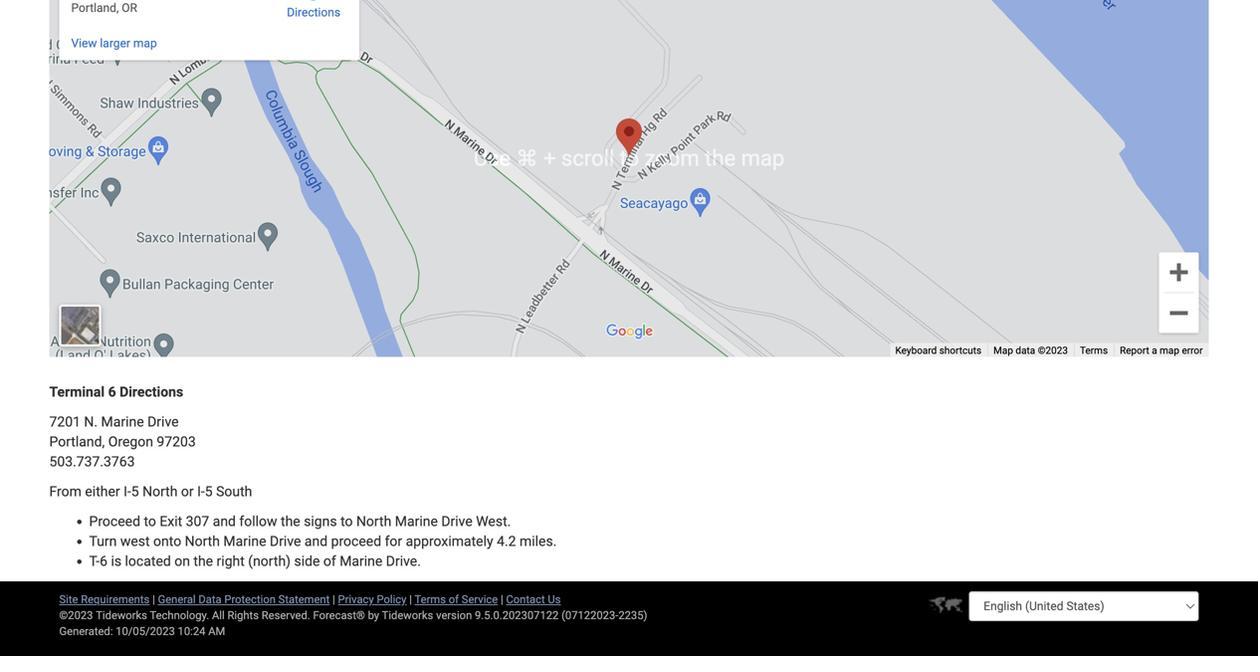 Task type: describe. For each thing, give the bounding box(es) containing it.
drive.
[[386, 553, 421, 570]]

307
[[186, 513, 209, 530]]

2 horizontal spatial north
[[356, 513, 392, 530]]

by
[[368, 609, 379, 622]]

9.5.0.202307122
[[475, 609, 559, 622]]

1 horizontal spatial 6
[[108, 384, 116, 400]]

4.2
[[497, 533, 516, 550]]

503.737.3763
[[49, 454, 135, 470]]

miles.
[[520, 533, 557, 550]]

0 horizontal spatial and
[[213, 513, 236, 530]]

protection
[[224, 593, 276, 606]]

version
[[436, 609, 472, 622]]

(north)
[[248, 553, 291, 570]]

marine down the proceed
[[340, 553, 383, 570]]

signs
[[304, 513, 337, 530]]

on
[[174, 553, 190, 570]]

general data protection statement link
[[158, 593, 330, 606]]

generated:
[[59, 625, 113, 638]]

privacy policy link
[[338, 593, 407, 606]]

site
[[59, 593, 78, 606]]

west.
[[476, 513, 511, 530]]

1 5 from the left
[[131, 483, 139, 500]]

reserved.
[[262, 609, 310, 622]]

data
[[199, 593, 222, 606]]

located
[[125, 553, 171, 570]]

97203
[[157, 434, 196, 450]]

1 horizontal spatial and
[[305, 533, 328, 550]]

of inside proceed to exit 307 and follow the signs to north marine drive west. turn west onto north marine drive and proceed for approximately 4.2 miles. t-6 is located on the right (north) side of marine drive.
[[323, 553, 336, 570]]

2235)
[[619, 609, 648, 622]]

exit
[[160, 513, 182, 530]]

for
[[385, 533, 402, 550]]

2 5 from the left
[[205, 483, 213, 500]]

technology.
[[150, 609, 209, 622]]

1 i- from the left
[[124, 483, 131, 500]]

terms
[[415, 593, 446, 606]]

1 vertical spatial the
[[194, 553, 213, 570]]

7201 n. marine drive portland, oregon 97203 503.737.3763
[[49, 414, 196, 470]]

10:24
[[178, 625, 206, 638]]

site requirements link
[[59, 593, 150, 606]]

of inside site requirements | general data protection statement | privacy policy | terms of service | contact us ©2023 tideworks technology. all rights reserved. forecast® by tideworks version 9.5.0.202307122 (07122023-2235) generated: 10/05/2023 10:24 am
[[449, 593, 459, 606]]

7201
[[49, 414, 81, 430]]

onto
[[153, 533, 181, 550]]

west
[[120, 533, 150, 550]]

1 horizontal spatial north
[[185, 533, 220, 550]]

south
[[216, 483, 252, 500]]

general
[[158, 593, 196, 606]]

requirements
[[81, 593, 150, 606]]

proceed to exit 307 and follow the signs to north marine drive west. turn west onto north marine drive and proceed for approximately 4.2 miles. t-6 is located on the right (north) side of marine drive.
[[89, 513, 557, 570]]

10/05/2023
[[116, 625, 175, 638]]



Task type: locate. For each thing, give the bounding box(es) containing it.
0 vertical spatial the
[[281, 513, 300, 530]]

1 to from the left
[[144, 513, 156, 530]]

0 vertical spatial of
[[323, 553, 336, 570]]

1 horizontal spatial to
[[341, 513, 353, 530]]

1 | from the left
[[152, 593, 155, 606]]

marine
[[101, 414, 144, 430], [395, 513, 438, 530], [223, 533, 266, 550], [340, 553, 383, 570]]

6 left is
[[100, 553, 108, 570]]

us
[[548, 593, 561, 606]]

1 horizontal spatial i-
[[197, 483, 205, 500]]

from either i-5 north or i-5 south
[[49, 483, 252, 500]]

contact us link
[[506, 593, 561, 606]]

north
[[142, 483, 178, 500], [356, 513, 392, 530], [185, 533, 220, 550]]

follow
[[239, 513, 277, 530]]

to up the proceed
[[341, 513, 353, 530]]

portland,
[[49, 434, 105, 450]]

1 vertical spatial of
[[449, 593, 459, 606]]

1 vertical spatial and
[[305, 533, 328, 550]]

| up forecast®
[[333, 593, 335, 606]]

6 right terminal
[[108, 384, 116, 400]]

|
[[152, 593, 155, 606], [333, 593, 335, 606], [409, 593, 412, 606], [501, 593, 504, 606]]

3 | from the left
[[409, 593, 412, 606]]

1 vertical spatial 6
[[100, 553, 108, 570]]

0 vertical spatial north
[[142, 483, 178, 500]]

proceed
[[89, 513, 140, 530]]

of
[[323, 553, 336, 570], [449, 593, 459, 606]]

am
[[208, 625, 225, 638]]

marine down follow
[[223, 533, 266, 550]]

to left exit in the left bottom of the page
[[144, 513, 156, 530]]

north up the proceed
[[356, 513, 392, 530]]

| up 9.5.0.202307122
[[501, 593, 504, 606]]

either
[[85, 483, 120, 500]]

marine inside 7201 n. marine drive portland, oregon 97203 503.737.3763
[[101, 414, 144, 430]]

0 horizontal spatial 5
[[131, 483, 139, 500]]

policy
[[377, 593, 407, 606]]

forecast®
[[313, 609, 365, 622]]

north left or
[[142, 483, 178, 500]]

0 vertical spatial drive
[[147, 414, 179, 430]]

1 horizontal spatial 5
[[205, 483, 213, 500]]

of up the version
[[449, 593, 459, 606]]

is
[[111, 553, 122, 570]]

rights
[[228, 609, 259, 622]]

marine up oregon
[[101, 414, 144, 430]]

drive up (north)
[[270, 533, 301, 550]]

and
[[213, 513, 236, 530], [305, 533, 328, 550]]

0 horizontal spatial to
[[144, 513, 156, 530]]

terms of service link
[[415, 593, 498, 606]]

terminal
[[49, 384, 105, 400]]

6 inside proceed to exit 307 and follow the signs to north marine drive west. turn west onto north marine drive and proceed for approximately 4.2 miles. t-6 is located on the right (north) side of marine drive.
[[100, 553, 108, 570]]

6
[[108, 384, 116, 400], [100, 553, 108, 570]]

2 horizontal spatial drive
[[441, 513, 473, 530]]

2 i- from the left
[[197, 483, 205, 500]]

right
[[217, 553, 245, 570]]

0 vertical spatial and
[[213, 513, 236, 530]]

0 horizontal spatial of
[[323, 553, 336, 570]]

the
[[281, 513, 300, 530], [194, 553, 213, 570]]

the right on
[[194, 553, 213, 570]]

proceed
[[331, 533, 381, 550]]

5
[[131, 483, 139, 500], [205, 483, 213, 500]]

| up tideworks
[[409, 593, 412, 606]]

drive up approximately
[[441, 513, 473, 530]]

drive inside 7201 n. marine drive portland, oregon 97203 503.737.3763
[[147, 414, 179, 430]]

service
[[462, 593, 498, 606]]

0 horizontal spatial 6
[[100, 553, 108, 570]]

n.
[[84, 414, 98, 430]]

north down 307
[[185, 533, 220, 550]]

1 horizontal spatial the
[[281, 513, 300, 530]]

i- right the "either" at the bottom left of page
[[124, 483, 131, 500]]

side
[[294, 553, 320, 570]]

to
[[144, 513, 156, 530], [341, 513, 353, 530]]

and down the signs
[[305, 533, 328, 550]]

1 horizontal spatial of
[[449, 593, 459, 606]]

©2023 tideworks
[[59, 609, 147, 622]]

of right side
[[323, 553, 336, 570]]

t-
[[89, 553, 100, 570]]

turn
[[89, 533, 117, 550]]

1 vertical spatial north
[[356, 513, 392, 530]]

5 right or
[[205, 483, 213, 500]]

0 horizontal spatial i-
[[124, 483, 131, 500]]

drive up 97203
[[147, 414, 179, 430]]

or
[[181, 483, 194, 500]]

approximately
[[406, 533, 494, 550]]

i-
[[124, 483, 131, 500], [197, 483, 205, 500]]

directions
[[120, 384, 183, 400]]

2 vertical spatial drive
[[270, 533, 301, 550]]

0 horizontal spatial north
[[142, 483, 178, 500]]

oregon
[[108, 434, 153, 450]]

tideworks
[[382, 609, 433, 622]]

the left the signs
[[281, 513, 300, 530]]

| left general
[[152, 593, 155, 606]]

statement
[[278, 593, 330, 606]]

0 horizontal spatial the
[[194, 553, 213, 570]]

contact
[[506, 593, 545, 606]]

4 | from the left
[[501, 593, 504, 606]]

i- right or
[[197, 483, 205, 500]]

drive
[[147, 414, 179, 430], [441, 513, 473, 530], [270, 533, 301, 550]]

from
[[49, 483, 82, 500]]

marine up for
[[395, 513, 438, 530]]

site requirements | general data protection statement | privacy policy | terms of service | contact us ©2023 tideworks technology. all rights reserved. forecast® by tideworks version 9.5.0.202307122 (07122023-2235) generated: 10/05/2023 10:24 am
[[59, 593, 648, 638]]

and right 307
[[213, 513, 236, 530]]

0 horizontal spatial drive
[[147, 414, 179, 430]]

privacy
[[338, 593, 374, 606]]

terminal 6 directions
[[49, 384, 183, 400]]

5 right the "either" at the bottom left of page
[[131, 483, 139, 500]]

2 vertical spatial north
[[185, 533, 220, 550]]

1 horizontal spatial drive
[[270, 533, 301, 550]]

1 vertical spatial drive
[[441, 513, 473, 530]]

0 vertical spatial 6
[[108, 384, 116, 400]]

2 | from the left
[[333, 593, 335, 606]]

2 to from the left
[[341, 513, 353, 530]]

all
[[212, 609, 225, 622]]

(07122023-
[[562, 609, 619, 622]]



Task type: vqa. For each thing, say whether or not it's contained in the screenshot.
the "for"
yes



